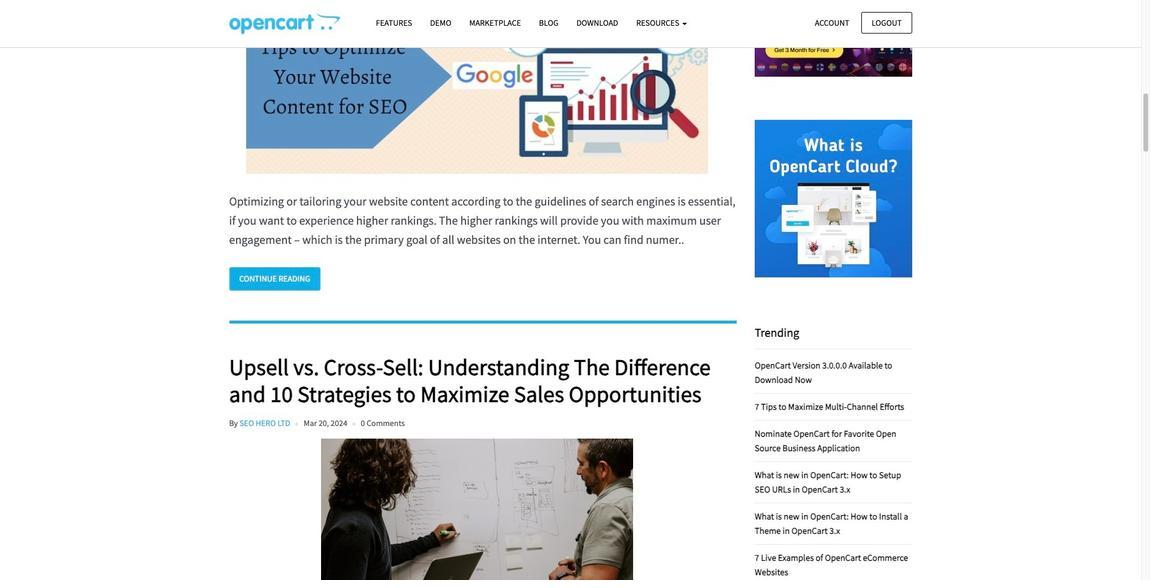 Task type: vqa. For each thing, say whether or not it's contained in the screenshot.
The public side or "Storefront" of OpenCart looks very professional and ready to sell almost as soon as it is installed.
no



Task type: locate. For each thing, give the bounding box(es) containing it.
opencart - blog image
[[229, 13, 340, 34]]

how to optimize your website content for seo image
[[229, 0, 725, 174]]

opencart cloud image
[[755, 120, 912, 277]]



Task type: describe. For each thing, give the bounding box(es) containing it.
upsell vs. cross-sell: understanding the difference and 10 strategies to maximize sales opportunities image
[[229, 438, 725, 580]]

noda image
[[755, 0, 912, 108]]



